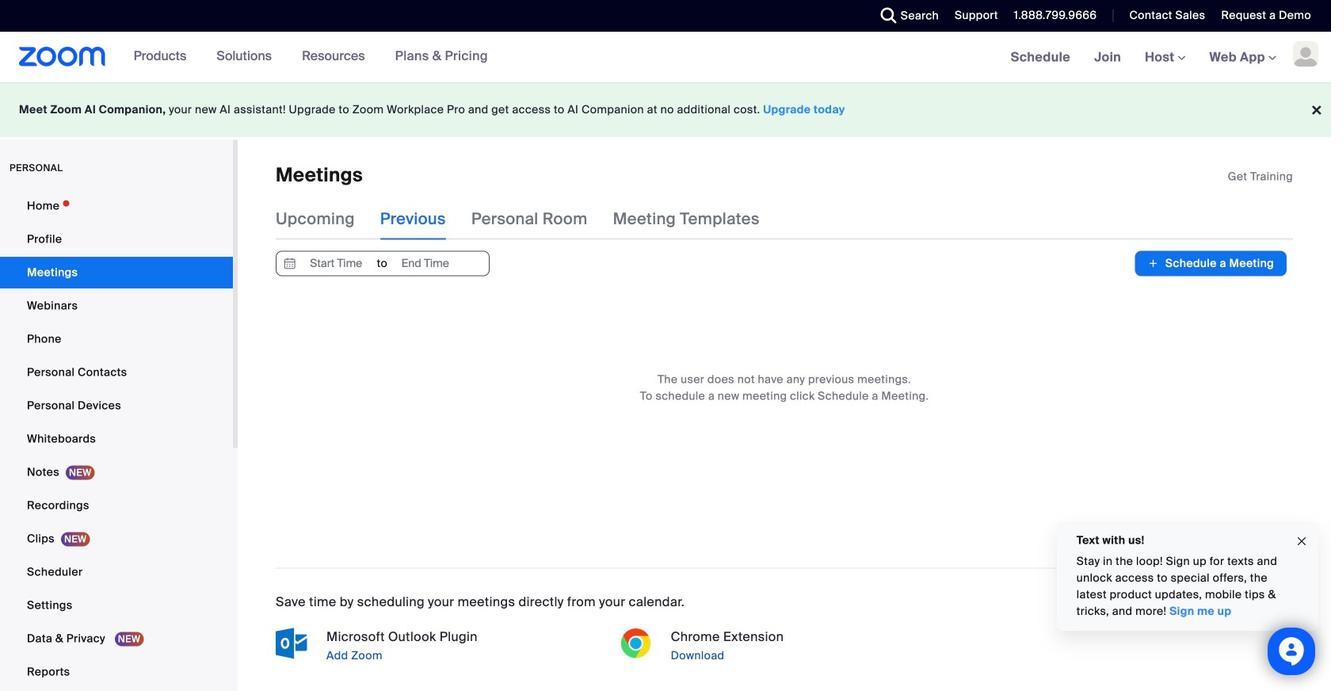 Task type: vqa. For each thing, say whether or not it's contained in the screenshot.
Settings
no



Task type: locate. For each thing, give the bounding box(es) containing it.
application
[[1228, 169, 1294, 185]]

Date Range Picker Start field
[[300, 252, 373, 275]]

footer
[[0, 82, 1332, 137]]

close image
[[1296, 533, 1309, 551]]

banner
[[0, 32, 1332, 84]]

meetings navigation
[[999, 32, 1332, 84]]

personal menu menu
[[0, 190, 233, 690]]

product information navigation
[[106, 32, 500, 82]]



Task type: describe. For each thing, give the bounding box(es) containing it.
tabs of meeting tab list
[[276, 198, 785, 240]]

zoom logo image
[[19, 47, 106, 67]]

Date Range Picker End field
[[389, 252, 462, 275]]

profile picture image
[[1294, 41, 1319, 67]]

date image
[[281, 252, 300, 275]]

add image
[[1148, 256, 1160, 271]]



